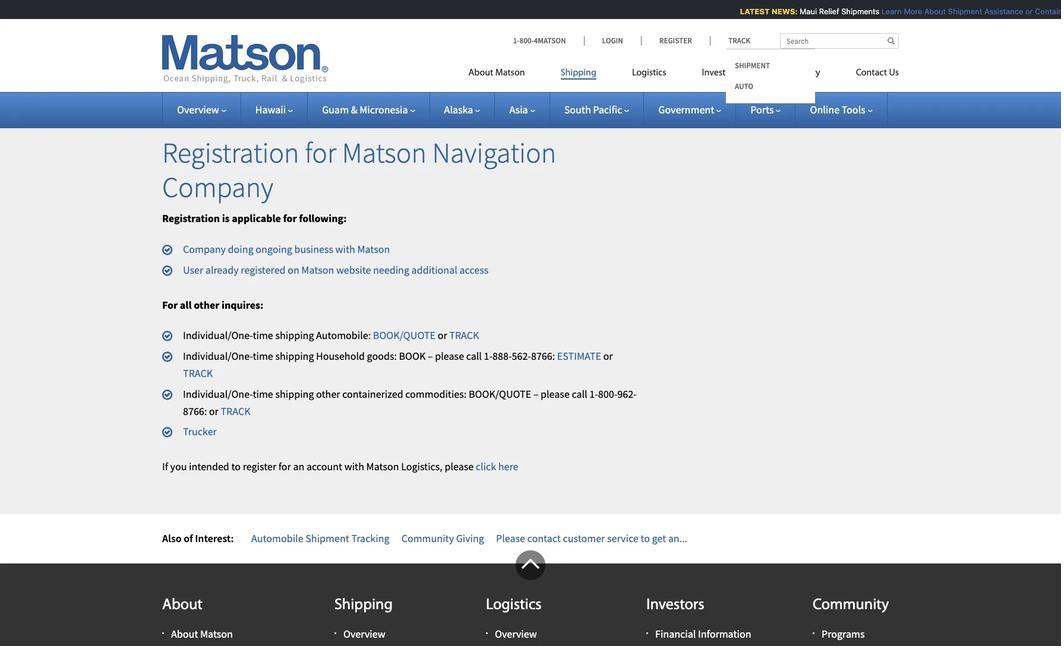 Task type: locate. For each thing, give the bounding box(es) containing it.
shipment up auto
[[735, 60, 770, 70]]

automobile:
[[316, 329, 371, 343]]

applicable
[[232, 212, 281, 225]]

registration
[[162, 135, 299, 171], [162, 212, 220, 225]]

call left "888-"
[[466, 350, 482, 363]]

1 horizontal spatial logistics
[[632, 68, 667, 78]]

or right estimate
[[604, 350, 613, 363]]

intended
[[189, 460, 229, 474]]

1 vertical spatial investors
[[647, 598, 705, 614]]

for
[[162, 298, 178, 312]]

track link for individual/one-time shipping automobile: book/quote or track
[[450, 329, 479, 343]]

1 vertical spatial shipping
[[275, 350, 314, 363]]

0 vertical spatial shipping
[[275, 329, 314, 343]]

click
[[476, 460, 496, 474]]

1 vertical spatial please
[[541, 387, 570, 401]]

matson inside top menu 'navigation'
[[496, 68, 525, 78]]

2 shipping from the top
[[275, 350, 314, 363]]

2 vertical spatial track
[[221, 405, 251, 418]]

1 horizontal spatial track
[[221, 405, 251, 418]]

search image
[[888, 37, 895, 45]]

0 vertical spatial –
[[428, 350, 433, 363]]

0 horizontal spatial track
[[183, 367, 213, 380]]

1 vertical spatial about matson
[[171, 628, 233, 641]]

0 vertical spatial 800-
[[520, 36, 534, 46]]

individual/one- inside individual/one-time shipping household goods: book – please call 1-888-562-8766: estimate or track
[[183, 350, 253, 363]]

2 individual/one- from the top
[[183, 350, 253, 363]]

tools
[[842, 103, 866, 117]]

1 vertical spatial call
[[572, 387, 588, 401]]

shipping
[[561, 68, 597, 78], [335, 598, 393, 614]]

time inside individual/one-time shipping other containerized commodities: book/quote – please call 1-800-962- 8766: or
[[253, 387, 273, 401]]

1- left the 562-
[[484, 350, 493, 363]]

for left an
[[279, 460, 291, 474]]

0 horizontal spatial shipping
[[335, 598, 393, 614]]

user already registered on matson website needing additional access link
[[183, 263, 489, 277]]

0 vertical spatial other
[[194, 298, 220, 312]]

news:
[[768, 7, 794, 16]]

estimate link
[[557, 350, 602, 363]]

company doing ongoing business with matson
[[183, 243, 390, 256]]

2 vertical spatial for
[[279, 460, 291, 474]]

2 registration from the top
[[162, 212, 220, 225]]

1- inside individual/one-time shipping household goods: book – please call 1-888-562-8766: estimate or track
[[484, 350, 493, 363]]

1 vertical spatial book/quote
[[469, 387, 532, 401]]

0 vertical spatial shipment
[[944, 7, 978, 16]]

0 vertical spatial track
[[450, 329, 479, 343]]

register link
[[641, 36, 710, 46]]

3 shipping from the top
[[275, 387, 314, 401]]

company inside registration for matson navigation company
[[162, 169, 274, 205]]

0 horizontal spatial –
[[428, 350, 433, 363]]

2 time from the top
[[253, 350, 273, 363]]

0 vertical spatial to
[[232, 460, 241, 474]]

registered
[[241, 263, 286, 277]]

0 horizontal spatial call
[[466, 350, 482, 363]]

please
[[435, 350, 464, 363], [541, 387, 570, 401], [445, 460, 474, 474]]

other down household
[[316, 387, 340, 401]]

registration inside registration for matson navigation company
[[162, 135, 299, 171]]

2 vertical spatial 1-
[[590, 387, 599, 401]]

shipping inside individual/one-time shipping household goods: book – please call 1-888-562-8766: estimate or track
[[275, 350, 314, 363]]

0 vertical spatial individual/one-
[[183, 329, 253, 343]]

an
[[293, 460, 305, 474]]

0 vertical spatial call
[[466, 350, 482, 363]]

1 horizontal spatial 1-
[[513, 36, 520, 46]]

1 horizontal spatial 800-
[[599, 387, 618, 401]]

with up 'website'
[[336, 243, 355, 256]]

0 vertical spatial 8766:
[[531, 350, 555, 363]]

2 vertical spatial shipment
[[306, 532, 349, 546]]

shipping for household
[[275, 350, 314, 363]]

1 horizontal spatial 8766:
[[531, 350, 555, 363]]

please contact customer service to get an... link
[[496, 532, 688, 546]]

2 horizontal spatial 1-
[[590, 387, 599, 401]]

0 horizontal spatial 800-
[[520, 36, 534, 46]]

2 vertical spatial individual/one-
[[183, 387, 253, 401]]

customer
[[563, 532, 605, 546]]

logistics down backtop image
[[486, 598, 542, 614]]

2 vertical spatial time
[[253, 387, 273, 401]]

1 vertical spatial time
[[253, 350, 273, 363]]

asia link
[[510, 103, 535, 117]]

about matson link
[[469, 62, 543, 87], [171, 628, 233, 641]]

shipping for other
[[275, 387, 314, 401]]

please contact customer service to get an...
[[496, 532, 688, 546]]

0 vertical spatial shipping
[[561, 68, 597, 78]]

2 vertical spatial track link
[[221, 405, 251, 418]]

800-
[[520, 36, 534, 46], [599, 387, 618, 401]]

1 horizontal spatial track link
[[221, 405, 251, 418]]

0 horizontal spatial book/quote
[[373, 329, 436, 343]]

1 vertical spatial 800-
[[599, 387, 618, 401]]

login link
[[584, 36, 641, 46]]

guam & micronesia
[[322, 103, 408, 117]]

to left get
[[641, 532, 650, 546]]

or up trucker
[[209, 405, 219, 418]]

1- left 962-
[[590, 387, 599, 401]]

1 individual/one- from the top
[[183, 329, 253, 343]]

track inside individual/one-time shipping household goods: book – please call 1-888-562-8766: estimate or track
[[183, 367, 213, 380]]

tracking
[[352, 532, 390, 546]]

0 vertical spatial please
[[435, 350, 464, 363]]

individual/one-time shipping other containerized commodities: book/quote – please call 1-800-962- 8766: or
[[183, 387, 637, 418]]

1 horizontal spatial about matson
[[469, 68, 525, 78]]

track link
[[710, 36, 751, 46]]

0 vertical spatial for
[[305, 135, 337, 171]]

household
[[316, 350, 365, 363]]

1 vertical spatial individual/one-
[[183, 350, 253, 363]]

1 horizontal spatial overview link
[[344, 628, 386, 641]]

financial information
[[656, 628, 752, 641]]

shipment link
[[726, 58, 779, 73]]

0 vertical spatial track link
[[450, 329, 479, 343]]

about matson inside top menu 'navigation'
[[469, 68, 525, 78]]

click here link
[[476, 460, 519, 474]]

1 time from the top
[[253, 329, 273, 343]]

shipping
[[275, 329, 314, 343], [275, 350, 314, 363], [275, 387, 314, 401]]

get
[[652, 532, 666, 546]]

for inside registration for matson navigation company
[[305, 135, 337, 171]]

1 horizontal spatial –
[[534, 387, 539, 401]]

0 vertical spatial company
[[162, 169, 274, 205]]

user already registered on matson website needing additional access
[[183, 263, 489, 277]]

1 vertical spatial track link
[[183, 367, 213, 380]]

book/quote inside individual/one-time shipping other containerized commodities: book/quote – please call 1-800-962- 8766: or
[[469, 387, 532, 401]]

logistics
[[632, 68, 667, 78], [486, 598, 542, 614]]

1 horizontal spatial shipment
[[735, 60, 770, 70]]

2 horizontal spatial track
[[450, 329, 479, 343]]

1 horizontal spatial to
[[641, 532, 650, 546]]

call down estimate link
[[572, 387, 588, 401]]

1 vertical spatial to
[[641, 532, 650, 546]]

shipping inside individual/one-time shipping other containerized commodities: book/quote – please call 1-800-962- 8766: or
[[275, 387, 314, 401]]

hawaii
[[255, 103, 286, 117]]

registration left is
[[162, 212, 220, 225]]

3 individual/one- from the top
[[183, 387, 253, 401]]

1-
[[513, 36, 520, 46], [484, 350, 493, 363], [590, 387, 599, 401]]

shipment left 'assistance'
[[944, 7, 978, 16]]

asia
[[510, 103, 528, 117]]

0 horizontal spatial logistics
[[486, 598, 542, 614]]

0 horizontal spatial 8766:
[[183, 405, 207, 418]]

please down estimate link
[[541, 387, 570, 401]]

footer
[[0, 551, 1062, 647]]

0 horizontal spatial overview link
[[177, 103, 226, 117]]

1- left "4matson"
[[513, 36, 520, 46]]

or
[[1022, 7, 1029, 16], [438, 329, 447, 343], [604, 350, 613, 363], [209, 405, 219, 418]]

time inside individual/one-time shipping household goods: book – please call 1-888-562-8766: estimate or track
[[253, 350, 273, 363]]

community left giving on the left bottom of the page
[[402, 532, 454, 546]]

for down guam
[[305, 135, 337, 171]]

with right account
[[345, 460, 364, 474]]

shipment left tracking
[[306, 532, 349, 546]]

shipping for automobile:
[[275, 329, 314, 343]]

3 time from the top
[[253, 387, 273, 401]]

0 vertical spatial community
[[774, 68, 821, 78]]

community link
[[756, 62, 839, 87]]

ports link
[[751, 103, 781, 117]]

0 vertical spatial about matson link
[[469, 62, 543, 87]]

0 vertical spatial registration
[[162, 135, 299, 171]]

0 horizontal spatial shipment
[[306, 532, 349, 546]]

register
[[243, 460, 277, 474]]

1 vertical spatial registration
[[162, 212, 220, 225]]

8766:
[[531, 350, 555, 363], [183, 405, 207, 418]]

1 horizontal spatial book/quote
[[469, 387, 532, 401]]

1 vertical spatial 1-
[[484, 350, 493, 363]]

user
[[183, 263, 203, 277]]

community inside community link
[[774, 68, 821, 78]]

2 horizontal spatial overview link
[[495, 628, 537, 641]]

website
[[336, 263, 371, 277]]

about inside 'about matson' link
[[469, 68, 494, 78]]

please right book
[[435, 350, 464, 363]]

2 horizontal spatial track link
[[450, 329, 479, 343]]

1 vertical spatial 8766:
[[183, 405, 207, 418]]

micronesia
[[360, 103, 408, 117]]

0 horizontal spatial about matson
[[171, 628, 233, 641]]

south pacific
[[565, 103, 623, 117]]

0 vertical spatial 1-
[[513, 36, 520, 46]]

for up company doing ongoing business with matson link
[[283, 212, 297, 225]]

hawaii link
[[255, 103, 293, 117]]

1 vertical spatial about matson link
[[171, 628, 233, 641]]

1 horizontal spatial call
[[572, 387, 588, 401]]

other inside individual/one-time shipping other containerized commodities: book/quote – please call 1-800-962- 8766: or
[[316, 387, 340, 401]]

interest:
[[195, 532, 234, 546]]

community giving link
[[402, 532, 484, 546]]

8766: left estimate link
[[531, 350, 555, 363]]

0 horizontal spatial 1-
[[484, 350, 493, 363]]

time for other
[[253, 387, 273, 401]]

information
[[698, 628, 752, 641]]

registration down hawaii
[[162, 135, 299, 171]]

top menu navigation
[[469, 62, 899, 87]]

None search field
[[781, 33, 899, 49]]

all
[[180, 298, 192, 312]]

1 vertical spatial other
[[316, 387, 340, 401]]

us
[[890, 68, 899, 78]]

1 vertical spatial track
[[183, 367, 213, 380]]

online tools link
[[811, 103, 873, 117]]

2 horizontal spatial shipment
[[944, 7, 978, 16]]

1 horizontal spatial other
[[316, 387, 340, 401]]

government
[[659, 103, 715, 117]]

1 vertical spatial community
[[402, 532, 454, 546]]

matson
[[496, 68, 525, 78], [342, 135, 427, 171], [358, 243, 390, 256], [302, 263, 334, 277], [367, 460, 399, 474], [200, 628, 233, 641]]

1 registration from the top
[[162, 135, 299, 171]]

other
[[194, 298, 220, 312], [316, 387, 340, 401]]

shipping link
[[543, 62, 615, 87]]

1 horizontal spatial overview
[[344, 628, 386, 641]]

navigation
[[432, 135, 557, 171]]

learn more about shipment assistance or containe link
[[878, 7, 1062, 16]]

logistics,
[[401, 460, 443, 474]]

community up programs
[[813, 598, 890, 614]]

1 vertical spatial shipment
[[735, 60, 770, 70]]

latest news: maui relief shipments learn more about shipment assistance or containe
[[736, 7, 1062, 16]]

book/quote up book
[[373, 329, 436, 343]]

2 vertical spatial please
[[445, 460, 474, 474]]

company up is
[[162, 169, 274, 205]]

book/quote down "888-"
[[469, 387, 532, 401]]

1 vertical spatial for
[[283, 212, 297, 225]]

community up online
[[774, 68, 821, 78]]

with
[[336, 243, 355, 256], [345, 460, 364, 474]]

2 vertical spatial shipping
[[275, 387, 314, 401]]

individual/one-
[[183, 329, 253, 343], [183, 350, 253, 363], [183, 387, 253, 401]]

government link
[[659, 103, 722, 117]]

shipment
[[944, 7, 978, 16], [735, 60, 770, 70], [306, 532, 349, 546]]

please inside individual/one-time shipping household goods: book – please call 1-888-562-8766: estimate or track
[[435, 350, 464, 363]]

0 vertical spatial time
[[253, 329, 273, 343]]

please left click
[[445, 460, 474, 474]]

logistics down register link
[[632, 68, 667, 78]]

company up user
[[183, 243, 226, 256]]

1 horizontal spatial shipping
[[561, 68, 597, 78]]

track link for individual/one-time shipping household goods: book – please call 1-888-562-8766: estimate or track
[[183, 367, 213, 380]]

0 vertical spatial about matson
[[469, 68, 525, 78]]

for all other inquires:
[[162, 298, 264, 312]]

call
[[466, 350, 482, 363], [572, 387, 588, 401]]

investors up "financial"
[[647, 598, 705, 614]]

1 shipping from the top
[[275, 329, 314, 343]]

0 vertical spatial investors
[[702, 68, 738, 78]]

logistics inside top menu 'navigation'
[[632, 68, 667, 78]]

1- inside individual/one-time shipping other containerized commodities: book/quote – please call 1-800-962- 8766: or
[[590, 387, 599, 401]]

investors
[[702, 68, 738, 78], [647, 598, 705, 614]]

overview link
[[177, 103, 226, 117], [344, 628, 386, 641], [495, 628, 537, 641]]

– inside individual/one-time shipping other containerized commodities: book/quote – please call 1-800-962- 8766: or
[[534, 387, 539, 401]]

0 horizontal spatial other
[[194, 298, 220, 312]]

0 vertical spatial logistics
[[632, 68, 667, 78]]

you
[[170, 460, 187, 474]]

registration for matson navigation company
[[162, 135, 557, 205]]

contact
[[856, 68, 888, 78]]

giving
[[456, 532, 484, 546]]

overview link for shipping
[[344, 628, 386, 641]]

book/quote
[[373, 329, 436, 343], [469, 387, 532, 401]]

time for household
[[253, 350, 273, 363]]

to
[[232, 460, 241, 474], [641, 532, 650, 546]]

investors up auto
[[702, 68, 738, 78]]

individual/one- inside individual/one-time shipping other containerized commodities: book/quote – please call 1-800-962- 8766: or
[[183, 387, 253, 401]]

other right all
[[194, 298, 220, 312]]

time for automobile:
[[253, 329, 273, 343]]

to left register
[[232, 460, 241, 474]]

1 vertical spatial –
[[534, 387, 539, 401]]

0 horizontal spatial track link
[[183, 367, 213, 380]]

8766: up trucker
[[183, 405, 207, 418]]

2 horizontal spatial overview
[[495, 628, 537, 641]]



Task type: vqa. For each thing, say whether or not it's contained in the screenshot.
Login link
yes



Task type: describe. For each thing, give the bounding box(es) containing it.
alaska
[[444, 103, 473, 117]]

1 vertical spatial company
[[183, 243, 226, 256]]

account
[[307, 460, 342, 474]]

business
[[295, 243, 333, 256]]

ports
[[751, 103, 774, 117]]

alaska link
[[444, 103, 481, 117]]

programs link
[[822, 628, 865, 641]]

auto link
[[726, 79, 763, 94]]

guam
[[322, 103, 349, 117]]

2 vertical spatial community
[[813, 598, 890, 614]]

online
[[811, 103, 840, 117]]

1 horizontal spatial about matson link
[[469, 62, 543, 87]]

registration for registration is applicable for following:
[[162, 212, 220, 225]]

trucker
[[183, 425, 217, 439]]

shipping inside top menu 'navigation'
[[561, 68, 597, 78]]

latest
[[736, 7, 766, 16]]

individual/one-time shipping automobile: book/quote or track
[[183, 329, 479, 343]]

south pacific link
[[565, 103, 630, 117]]

matson inside registration for matson navigation company
[[342, 135, 427, 171]]

investors inside top menu 'navigation'
[[702, 68, 738, 78]]

about matson inside footer
[[171, 628, 233, 641]]

if you intended to register for an account with matson logistics, please click here
[[162, 460, 519, 474]]

registration for registration for matson navigation company
[[162, 135, 299, 171]]

containerized
[[343, 387, 403, 401]]

– inside individual/one-time shipping household goods: book – please call 1-888-562-8766: estimate or track
[[428, 350, 433, 363]]

trucker link
[[183, 425, 217, 439]]

automobile shipment tracking link
[[251, 532, 390, 546]]

individual/one-time shipping household goods: book – please call 1-888-562-8766: estimate or track
[[183, 350, 613, 380]]

on
[[288, 263, 299, 277]]

online tools
[[811, 103, 866, 117]]

0 horizontal spatial about matson link
[[171, 628, 233, 641]]

contact us link
[[839, 62, 899, 87]]

1 vertical spatial shipping
[[335, 598, 393, 614]]

automobile
[[251, 532, 304, 546]]

overview link for logistics
[[495, 628, 537, 641]]

ongoing
[[256, 243, 292, 256]]

1-800-4matson link
[[513, 36, 584, 46]]

or left the containe
[[1022, 7, 1029, 16]]

0 vertical spatial with
[[336, 243, 355, 256]]

goods:
[[367, 350, 397, 363]]

0 horizontal spatial to
[[232, 460, 241, 474]]

&
[[351, 103, 358, 117]]

company doing ongoing business with matson link
[[183, 243, 390, 256]]

containe
[[1031, 7, 1062, 16]]

4matson
[[534, 36, 566, 46]]

also of interest:
[[162, 532, 234, 546]]

financial information link
[[656, 628, 752, 641]]

financial
[[656, 628, 696, 641]]

8766: inside individual/one-time shipping household goods: book – please call 1-888-562-8766: estimate or track
[[531, 350, 555, 363]]

0 horizontal spatial overview
[[177, 103, 219, 117]]

of
[[184, 532, 193, 546]]

0 vertical spatial book/quote
[[373, 329, 436, 343]]

south
[[565, 103, 591, 117]]

learn
[[878, 7, 898, 16]]

footer containing about
[[0, 551, 1062, 647]]

following:
[[299, 212, 347, 225]]

8766: inside individual/one-time shipping other containerized commodities: book/quote – please call 1-800-962- 8766: or
[[183, 405, 207, 418]]

already
[[206, 263, 239, 277]]

estimate
[[557, 350, 602, 363]]

call inside individual/one-time shipping household goods: book – please call 1-888-562-8766: estimate or track
[[466, 350, 482, 363]]

login
[[602, 36, 623, 46]]

pacific
[[593, 103, 623, 117]]

please inside individual/one-time shipping other containerized commodities: book/quote – please call 1-800-962- 8766: or
[[541, 387, 570, 401]]

contact
[[528, 532, 561, 546]]

962-
[[618, 387, 637, 401]]

or right book/quote link
[[438, 329, 447, 343]]

please
[[496, 532, 525, 546]]

Search search field
[[781, 33, 899, 49]]

additional
[[412, 263, 458, 277]]

book
[[399, 350, 426, 363]]

more
[[900, 7, 918, 16]]

contact us
[[856, 68, 899, 78]]

is
[[222, 212, 230, 225]]

backtop image
[[516, 551, 546, 581]]

overview for shipping
[[344, 628, 386, 641]]

logistics link
[[615, 62, 685, 87]]

overview for logistics
[[495, 628, 537, 641]]

here
[[499, 460, 519, 474]]

access
[[460, 263, 489, 277]]

shipments
[[837, 7, 876, 16]]

registration is applicable for following:
[[162, 212, 347, 225]]

auto
[[735, 82, 754, 92]]

inquires:
[[222, 298, 264, 312]]

individual/one- for individual/one-time shipping automobile:
[[183, 329, 253, 343]]

800- inside individual/one-time shipping other containerized commodities: book/quote – please call 1-800-962- 8766: or
[[599, 387, 618, 401]]

if
[[162, 460, 168, 474]]

or inside individual/one-time shipping household goods: book – please call 1-888-562-8766: estimate or track
[[604, 350, 613, 363]]

888-
[[493, 350, 512, 363]]

1 vertical spatial with
[[345, 460, 364, 474]]

or inside individual/one-time shipping other containerized commodities: book/quote – please call 1-800-962- 8766: or
[[209, 405, 219, 418]]

commodities:
[[406, 387, 467, 401]]

programs
[[822, 628, 865, 641]]

blue matson logo with ocean, shipping, truck, rail and logistics written beneath it. image
[[162, 35, 329, 84]]

individual/one- for individual/one-time shipping household goods: book – please call 1-888-562-8766:
[[183, 350, 253, 363]]

1 vertical spatial logistics
[[486, 598, 542, 614]]

1-800-4matson
[[513, 36, 566, 46]]

guam & micronesia link
[[322, 103, 415, 117]]

book/quote link
[[373, 329, 436, 343]]

register
[[660, 36, 692, 46]]

matson inside footer
[[200, 628, 233, 641]]

an...
[[669, 532, 688, 546]]

investors inside footer
[[647, 598, 705, 614]]

automobile shipment tracking
[[251, 532, 390, 546]]

assistance
[[981, 7, 1019, 16]]

call inside individual/one-time shipping other containerized commodities: book/quote – please call 1-800-962- 8766: or
[[572, 387, 588, 401]]

track
[[729, 36, 751, 46]]



